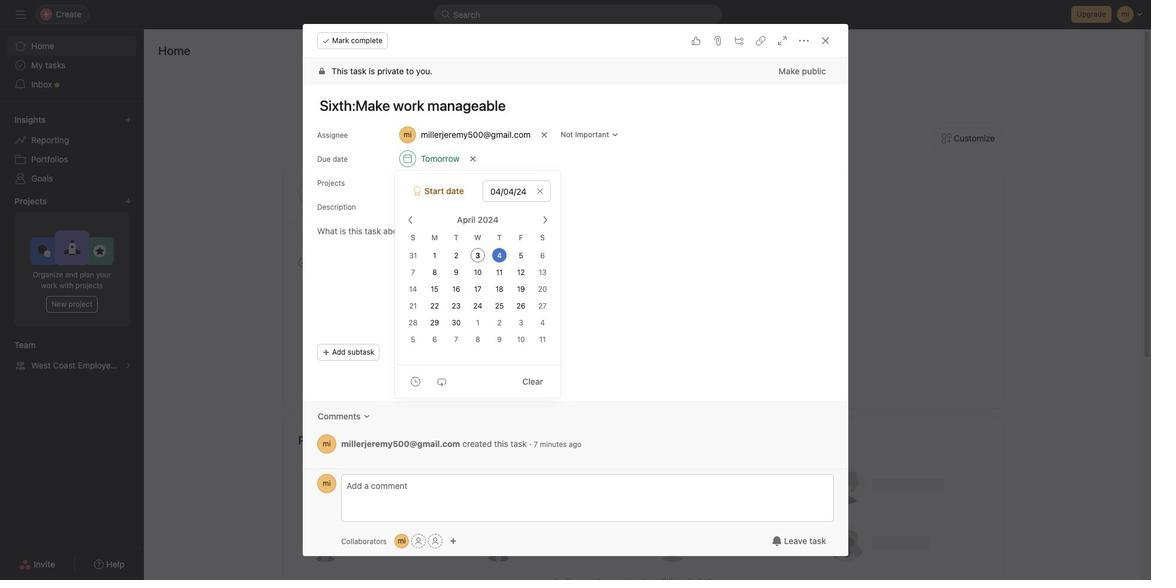Task type: vqa. For each thing, say whether or not it's contained in the screenshot.
Mark complete option for third List Item from the bottom of the page
no



Task type: locate. For each thing, give the bounding box(es) containing it.
hide sidebar image
[[16, 10, 25, 19]]

list item
[[668, 211, 698, 241]]

attachments: add a file to this task,  sixth:make work manageable image
[[713, 36, 723, 46]]

more actions for this task image
[[799, 36, 809, 46]]

clear due date image
[[470, 155, 477, 162], [537, 188, 544, 195]]

add or remove collaborators image
[[395, 534, 409, 549], [450, 538, 457, 545]]

0 horizontal spatial clear due date image
[[470, 155, 477, 162]]

projects element
[[0, 191, 144, 335]]

mark complete image
[[296, 255, 310, 270]]

add profile photo image
[[298, 179, 327, 207]]

close task pane image
[[821, 36, 830, 46]]

0 horizontal spatial add or remove collaborators image
[[395, 534, 409, 549]]

sixth:make work manageable dialog
[[303, 24, 848, 556]]

copy task link image
[[756, 36, 766, 46]]

set to repeat image
[[437, 377, 447, 386]]

insights element
[[0, 109, 144, 191]]

comments image
[[363, 413, 370, 420]]

global element
[[0, 29, 144, 101]]

full screen image
[[778, 36, 787, 46]]

1 horizontal spatial clear due date image
[[537, 188, 544, 195]]

teams element
[[0, 335, 144, 378]]

main content
[[303, 58, 848, 469]]

1 vertical spatial clear due date image
[[537, 188, 544, 195]]

Task Name text field
[[309, 92, 834, 119]]



Task type: describe. For each thing, give the bounding box(es) containing it.
remove assignee image
[[541, 131, 548, 139]]

add time image
[[411, 377, 420, 386]]

open user profile image
[[317, 474, 336, 493]]

1 horizontal spatial add or remove collaborators image
[[450, 538, 457, 545]]

0 vertical spatial clear due date image
[[470, 155, 477, 162]]

Due date text field
[[483, 180, 551, 202]]

previous month image
[[406, 215, 416, 225]]

open user profile image
[[317, 435, 336, 454]]

add subtask image
[[735, 36, 744, 46]]

next month image
[[540, 215, 550, 225]]

0 likes. click to like this task image
[[691, 36, 701, 46]]

Mark complete checkbox
[[296, 255, 310, 270]]

prominent image
[[441, 10, 451, 19]]



